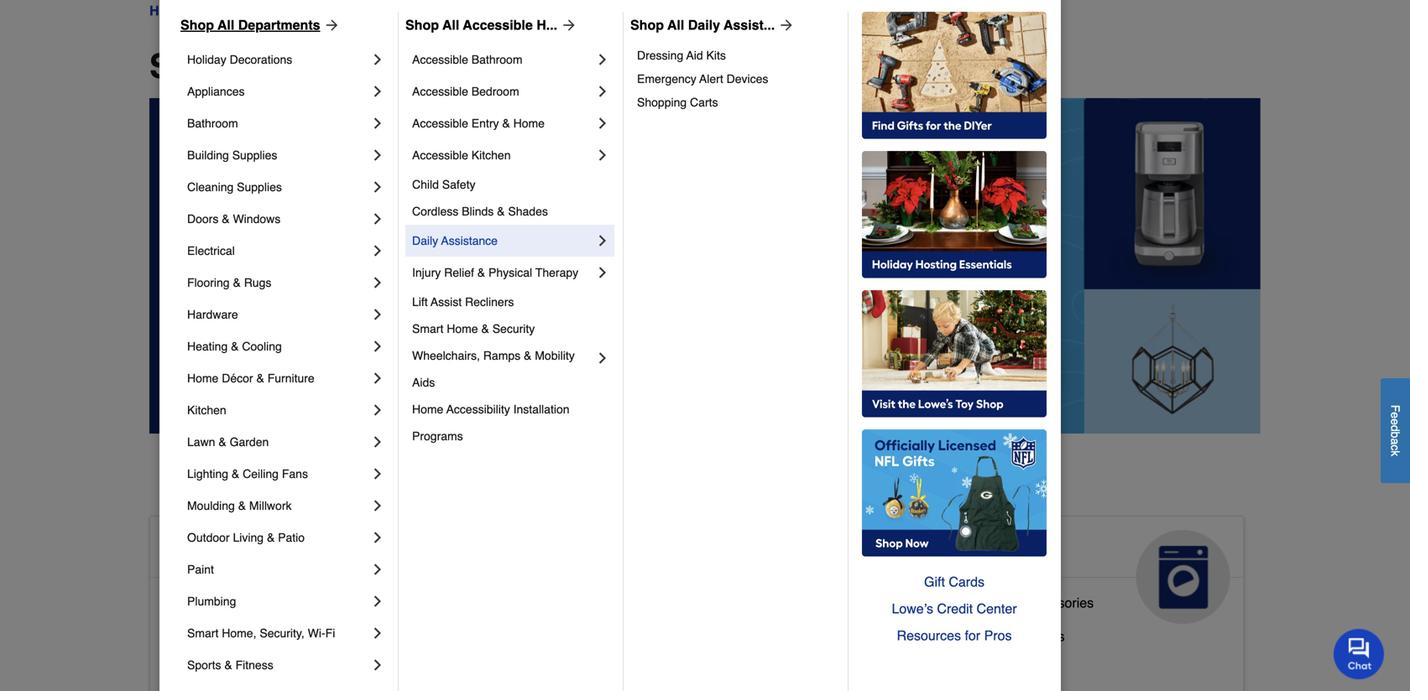 Task type: locate. For each thing, give the bounding box(es) containing it.
chevron right image
[[369, 83, 386, 100], [595, 115, 611, 132], [369, 147, 386, 164], [595, 147, 611, 164], [369, 179, 386, 196], [369, 211, 386, 228], [369, 243, 386, 259], [595, 265, 611, 281], [369, 275, 386, 291], [369, 307, 386, 323], [369, 402, 386, 419], [369, 434, 386, 451], [369, 498, 386, 515], [369, 562, 386, 579], [369, 594, 386, 610], [369, 626, 386, 642]]

gift cards link
[[862, 569, 1047, 596]]

1 horizontal spatial accessible entry & home
[[412, 117, 545, 130]]

& right sports
[[225, 659, 232, 673]]

shopping carts
[[637, 96, 718, 109]]

accessible bedroom link
[[412, 76, 595, 107], [164, 626, 286, 659]]

fi
[[326, 627, 335, 641]]

smart inside smart home, security, wi-fi 'link'
[[187, 627, 219, 641]]

décor
[[222, 372, 253, 385]]

bathroom
[[472, 53, 523, 66], [187, 117, 238, 130], [232, 596, 290, 611]]

arrow right image
[[558, 17, 578, 34]]

accessible entry & home up accessible kitchen at the top left of the page
[[412, 117, 545, 130]]

appliance
[[912, 596, 971, 611]]

arrow right image up shop all departments
[[320, 17, 341, 34]]

plumbing link
[[187, 586, 369, 618]]

1 vertical spatial accessible bathroom
[[164, 596, 290, 611]]

furniture up kitchen link
[[268, 372, 315, 385]]

lighting
[[187, 468, 228, 481]]

chevron right image for appliances
[[369, 83, 386, 100]]

0 vertical spatial kitchen
[[472, 149, 511, 162]]

kitchen up lawn in the bottom left of the page
[[187, 404, 226, 417]]

e up b
[[1389, 419, 1403, 425]]

accessible bathroom up home,
[[164, 596, 290, 611]]

2 vertical spatial supplies
[[598, 623, 649, 638]]

furniture
[[268, 372, 315, 385], [666, 656, 719, 672]]

arrow right image for shop all departments
[[320, 17, 341, 34]]

gift cards
[[925, 575, 985, 590]]

fans
[[282, 468, 308, 481]]

moulding & millwork link
[[187, 490, 369, 522]]

smart up sports
[[187, 627, 219, 641]]

shop for shop all accessible h...
[[406, 17, 439, 33]]

arrow right image inside shop all daily assist... link
[[775, 17, 795, 34]]

blinds
[[462, 205, 494, 218]]

entry up accessible kitchen link at top left
[[472, 117, 499, 130]]

& down recliners
[[482, 322, 489, 336]]

0 vertical spatial supplies
[[232, 149, 277, 162]]

home décor & furniture
[[187, 372, 315, 385]]

home,
[[222, 627, 257, 641]]

h...
[[537, 17, 558, 33]]

kitchen up child safety link
[[472, 149, 511, 162]]

1 vertical spatial accessible bedroom
[[164, 629, 286, 645]]

accessible bathroom link
[[412, 44, 595, 76], [164, 592, 290, 626]]

accessible bathroom
[[412, 53, 523, 66], [164, 596, 290, 611]]

accessible entry & home link down home,
[[164, 659, 315, 692]]

1 vertical spatial entry
[[232, 663, 263, 678]]

& inside 'link'
[[482, 322, 489, 336]]

all for departments
[[218, 17, 235, 33]]

holiday hosting essentials. image
[[862, 151, 1047, 279]]

arrow right image inside shop all departments link
[[320, 17, 341, 34]]

1 horizontal spatial shop
[[406, 17, 439, 33]]

& right animal
[[623, 537, 640, 564]]

& right the houses,
[[653, 656, 662, 672]]

0 vertical spatial accessible bedroom link
[[412, 76, 595, 107]]

1 vertical spatial pet
[[538, 656, 558, 672]]

appliances link
[[187, 76, 369, 107], [899, 517, 1244, 625]]

bathroom up building on the top of the page
[[187, 117, 238, 130]]

& right ramps
[[524, 349, 532, 363]]

c
[[1389, 445, 1403, 451]]

devices
[[727, 72, 769, 86]]

smart home & security link
[[412, 316, 611, 343]]

supplies up windows on the top
[[237, 181, 282, 194]]

& right the "doors"
[[222, 212, 230, 226]]

building supplies link
[[187, 139, 369, 171]]

bedroom up fitness
[[232, 629, 286, 645]]

2 shop from the left
[[406, 17, 439, 33]]

moulding
[[187, 500, 235, 513]]

smart down the 'lift'
[[412, 322, 444, 336]]

chevron right image for accessible entry & home
[[595, 115, 611, 132]]

1 vertical spatial accessible entry & home link
[[164, 659, 315, 692]]

0 vertical spatial bedroom
[[472, 85, 519, 98]]

1 horizontal spatial arrow right image
[[775, 17, 795, 34]]

1 vertical spatial kitchen
[[187, 404, 226, 417]]

supplies for building supplies
[[232, 149, 277, 162]]

1 arrow right image from the left
[[320, 17, 341, 34]]

1 horizontal spatial appliances link
[[899, 517, 1244, 625]]

entry down home,
[[232, 663, 263, 678]]

appliances down holiday
[[187, 85, 245, 98]]

flooring & rugs link
[[187, 267, 369, 299]]

arrow right image up dressing aid kits link
[[775, 17, 795, 34]]

departments link
[[201, 1, 278, 21]]

flooring
[[187, 276, 230, 290]]

shop
[[181, 17, 214, 33], [406, 17, 439, 33], [631, 17, 664, 33]]

injury relief & physical therapy
[[412, 266, 579, 280]]

sports & fitness
[[187, 659, 274, 673]]

bedroom for the right accessible bedroom link
[[472, 85, 519, 98]]

furniture right the houses,
[[666, 656, 719, 672]]

animal & pet care image
[[763, 531, 857, 625]]

smart for smart home & security
[[412, 322, 444, 336]]

rugs
[[244, 276, 272, 290]]

smart for smart home, security, wi-fi
[[187, 627, 219, 641]]

0 horizontal spatial furniture
[[268, 372, 315, 385]]

e
[[1389, 412, 1403, 419], [1389, 419, 1403, 425]]

visit the lowe's toy shop. image
[[862, 291, 1047, 418]]

accessible entry & home down home,
[[164, 663, 315, 678]]

daily up aid
[[688, 17, 720, 33]]

chevron right image for doors & windows
[[369, 211, 386, 228]]

shop inside shop all departments link
[[181, 17, 214, 33]]

2 vertical spatial bathroom
[[232, 596, 290, 611]]

1 vertical spatial bedroom
[[232, 629, 286, 645]]

1 horizontal spatial accessible bathroom link
[[412, 44, 595, 76]]

0 horizontal spatial accessible entry & home link
[[164, 659, 315, 692]]

1 horizontal spatial accessible bedroom link
[[412, 76, 595, 107]]

0 horizontal spatial pet
[[538, 656, 558, 672]]

accessible entry & home link
[[412, 107, 595, 139], [164, 659, 315, 692]]

center
[[977, 602, 1017, 617]]

pet
[[646, 537, 683, 564], [538, 656, 558, 672]]

shop inside shop all accessible h... link
[[406, 17, 439, 33]]

0 horizontal spatial appliances
[[187, 85, 245, 98]]

chevron right image for holiday decorations
[[369, 51, 386, 68]]

chevron right image
[[369, 51, 386, 68], [595, 51, 611, 68], [595, 83, 611, 100], [369, 115, 386, 132], [595, 233, 611, 249], [369, 338, 386, 355], [595, 350, 611, 367], [369, 370, 386, 387], [369, 466, 386, 483], [369, 530, 386, 547], [369, 658, 386, 674]]

accessories
[[1022, 596, 1094, 611]]

2 horizontal spatial shop
[[631, 17, 664, 33]]

0 vertical spatial entry
[[472, 117, 499, 130]]

arrow right image
[[320, 17, 341, 34], [775, 17, 795, 34]]

1 horizontal spatial smart
[[412, 322, 444, 336]]

chat invite button image
[[1334, 629, 1386, 680]]

chevron right image for outdoor living & patio
[[369, 530, 386, 547]]

appliances link down the decorations
[[187, 76, 369, 107]]

1 vertical spatial supplies
[[237, 181, 282, 194]]

1 vertical spatial accessible entry & home
[[164, 663, 315, 678]]

wheelchairs, ramps & mobility aids
[[412, 349, 578, 390]]

appliances
[[187, 85, 245, 98], [912, 537, 1038, 564]]

0 horizontal spatial shop
[[181, 17, 214, 33]]

accessible entry & home link up accessible kitchen at the top left of the page
[[412, 107, 595, 139]]

accessible kitchen
[[412, 149, 511, 162]]

relief
[[444, 266, 474, 280]]

1 horizontal spatial accessible entry & home link
[[412, 107, 595, 139]]

chillers
[[1020, 629, 1065, 645]]

& inside animal & pet care
[[623, 537, 640, 564]]

chevron right image for lawn & garden
[[369, 434, 386, 451]]

outdoor living & patio
[[187, 532, 305, 545]]

accessible bedroom up accessible kitchen at the top left of the page
[[412, 85, 519, 98]]

1 horizontal spatial bedroom
[[472, 85, 519, 98]]

dressing aid kits link
[[637, 44, 836, 67]]

appliances image
[[1137, 531, 1231, 625]]

0 horizontal spatial smart
[[187, 627, 219, 641]]

1 horizontal spatial pet
[[646, 537, 683, 564]]

smart
[[412, 322, 444, 336], [187, 627, 219, 641]]

shop all daily assist... link
[[631, 15, 795, 35]]

chevron right image for flooring & rugs
[[369, 275, 386, 291]]

b
[[1389, 432, 1403, 439]]

chevron right image for electrical
[[369, 243, 386, 259]]

smart inside smart home & security 'link'
[[412, 322, 444, 336]]

1 horizontal spatial appliances
[[912, 537, 1038, 564]]

0 vertical spatial accessible bedroom
[[412, 85, 519, 98]]

1 vertical spatial daily
[[412, 234, 438, 248]]

building
[[187, 149, 229, 162]]

wi-
[[308, 627, 326, 641]]

& left the "rugs"
[[233, 276, 241, 290]]

0 horizontal spatial appliances link
[[187, 76, 369, 107]]

supplies up cleaning supplies
[[232, 149, 277, 162]]

supplies up the houses,
[[598, 623, 649, 638]]

ramps
[[484, 349, 521, 363]]

1 vertical spatial smart
[[187, 627, 219, 641]]

2 arrow right image from the left
[[775, 17, 795, 34]]

0 vertical spatial smart
[[412, 322, 444, 336]]

patio
[[278, 532, 305, 545]]

0 horizontal spatial accessible bedroom link
[[164, 626, 286, 659]]

beverage & wine chillers link
[[912, 626, 1065, 659]]

daily down cordless at the left top of the page
[[412, 234, 438, 248]]

animal & pet care
[[538, 537, 683, 591]]

sports
[[187, 659, 221, 673]]

e up d
[[1389, 412, 1403, 419]]

f e e d b a c k
[[1389, 405, 1403, 457]]

d
[[1389, 425, 1403, 432]]

security
[[493, 322, 535, 336]]

fitness
[[236, 659, 274, 673]]

holiday
[[187, 53, 226, 66]]

accessible bathroom down shop all accessible h...
[[412, 53, 523, 66]]

0 vertical spatial accessible bathroom link
[[412, 44, 595, 76]]

garden
[[230, 436, 269, 449]]

child safety
[[412, 178, 476, 191]]

1 horizontal spatial accessible bathroom
[[412, 53, 523, 66]]

1 vertical spatial appliances
[[912, 537, 1038, 564]]

electrical link
[[187, 235, 369, 267]]

accessible bedroom up sports & fitness
[[164, 629, 286, 645]]

shop all departments
[[181, 17, 320, 33]]

cordless blinds & shades
[[412, 205, 548, 218]]

2 e from the top
[[1389, 419, 1403, 425]]

0 vertical spatial daily
[[688, 17, 720, 33]]

0 horizontal spatial bedroom
[[232, 629, 286, 645]]

chevron right image for smart home, security, wi-fi
[[369, 626, 386, 642]]

shop for shop all departments
[[181, 17, 214, 33]]

accessible bathroom link up home,
[[164, 592, 290, 626]]

smart home, security, wi-fi
[[187, 627, 335, 641]]

0 vertical spatial accessible entry & home link
[[412, 107, 595, 139]]

carts
[[690, 96, 718, 109]]

home inside 'link'
[[447, 322, 478, 336]]

bedroom up accessible kitchen link at top left
[[472, 85, 519, 98]]

1 shop from the left
[[181, 17, 214, 33]]

3 shop from the left
[[631, 17, 664, 33]]

accessible home
[[164, 537, 358, 564]]

f
[[1389, 405, 1403, 412]]

heating
[[187, 340, 228, 354]]

bathroom up 'smart home, security, wi-fi'
[[232, 596, 290, 611]]

accessible bathroom link down shop all accessible h... link
[[412, 44, 595, 76]]

accessible bedroom link up accessible kitchen link at top left
[[412, 76, 595, 107]]

0 vertical spatial accessible bathroom
[[412, 53, 523, 66]]

shop inside shop all daily assist... link
[[631, 17, 664, 33]]

kitchen link
[[187, 395, 369, 427]]

chevron right image for plumbing
[[369, 594, 386, 610]]

1 vertical spatial furniture
[[666, 656, 719, 672]]

wine
[[986, 629, 1017, 645]]

officially licensed n f l gifts. shop now. image
[[862, 430, 1047, 558]]

all for accessible
[[443, 17, 460, 33]]

wheelchairs, ramps & mobility aids link
[[412, 343, 595, 396]]

departments for shop
[[294, 47, 499, 86]]

0 horizontal spatial arrow right image
[[320, 17, 341, 34]]

& inside "wheelchairs, ramps & mobility aids"
[[524, 349, 532, 363]]

lawn
[[187, 436, 215, 449]]

bathroom down shop all accessible h... link
[[472, 53, 523, 66]]

accessible
[[463, 17, 533, 33], [412, 53, 469, 66], [412, 85, 469, 98], [412, 117, 469, 130], [412, 149, 469, 162], [164, 537, 287, 564], [164, 596, 228, 611], [164, 629, 228, 645], [164, 663, 228, 678]]

supplies for livestock supplies
[[598, 623, 649, 638]]

shop for shop all daily assist...
[[631, 17, 664, 33]]

1 horizontal spatial kitchen
[[472, 149, 511, 162]]

& left pros on the right bottom
[[973, 629, 982, 645]]

chevron right image for building supplies
[[369, 147, 386, 164]]

daily
[[688, 17, 720, 33], [412, 234, 438, 248]]

departments
[[201, 3, 278, 18], [238, 17, 320, 33], [294, 47, 499, 86]]

0 horizontal spatial accessible bathroom link
[[164, 592, 290, 626]]

shop all daily assist...
[[631, 17, 775, 33]]

accessible bedroom link up sports & fitness
[[164, 626, 286, 659]]

0 vertical spatial pet
[[646, 537, 683, 564]]

0 horizontal spatial accessible entry & home
[[164, 663, 315, 678]]

appliances up the cards
[[912, 537, 1038, 564]]

appliances link up chillers
[[899, 517, 1244, 625]]



Task type: describe. For each thing, give the bounding box(es) containing it.
livestock
[[538, 623, 594, 638]]

livestock supplies
[[538, 623, 649, 638]]

bedroom for bottom accessible bedroom link
[[232, 629, 286, 645]]

supplies for cleaning supplies
[[237, 181, 282, 194]]

cards
[[949, 575, 985, 590]]

& left patio
[[267, 532, 275, 545]]

arrow right image for shop all daily assist...
[[775, 17, 795, 34]]

chevron right image for heating & cooling
[[369, 338, 386, 355]]

shop all departments link
[[181, 15, 341, 35]]

heating & cooling link
[[187, 331, 369, 363]]

0 vertical spatial furniture
[[268, 372, 315, 385]]

decorations
[[230, 53, 292, 66]]

outdoor living & patio link
[[187, 522, 369, 554]]

cordless
[[412, 205, 459, 218]]

shopping
[[637, 96, 687, 109]]

enjoy savings year-round. no matter what you're shopping for, find what you need at a great price. image
[[149, 98, 1261, 434]]

& left ceiling on the bottom of page
[[232, 468, 240, 481]]

emergency alert devices
[[637, 72, 769, 86]]

0 horizontal spatial accessible bathroom
[[164, 596, 290, 611]]

chevron right image for wheelchairs, ramps & mobility aids
[[595, 350, 611, 367]]

accessible kitchen link
[[412, 139, 595, 171]]

holiday decorations link
[[187, 44, 369, 76]]

1 vertical spatial accessible bedroom link
[[164, 626, 286, 659]]

injury
[[412, 266, 441, 280]]

accessible home image
[[388, 531, 482, 625]]

0 vertical spatial bathroom
[[472, 53, 523, 66]]

1 vertical spatial bathroom
[[187, 117, 238, 130]]

1 horizontal spatial accessible bedroom
[[412, 85, 519, 98]]

ceiling
[[243, 468, 279, 481]]

lowe's credit center link
[[862, 596, 1047, 623]]

emergency alert devices link
[[637, 67, 836, 91]]

& left millwork
[[238, 500, 246, 513]]

f e e d b a c k button
[[1381, 379, 1411, 484]]

chevron right image for moulding & millwork
[[369, 498, 386, 515]]

& right "parts"
[[1010, 596, 1019, 611]]

care
[[538, 564, 590, 591]]

chevron right image for injury relief & physical therapy
[[595, 265, 611, 281]]

1 horizontal spatial entry
[[472, 117, 499, 130]]

cleaning supplies
[[187, 181, 282, 194]]

child
[[412, 178, 439, 191]]

accessible home link
[[150, 517, 496, 625]]

doors
[[187, 212, 219, 226]]

chevron right image for home décor & furniture
[[369, 370, 386, 387]]

lift assist recliners
[[412, 296, 514, 309]]

0 horizontal spatial daily
[[412, 234, 438, 248]]

chevron right image for daily assistance
[[595, 233, 611, 249]]

child safety link
[[412, 171, 611, 198]]

living
[[233, 532, 264, 545]]

electrical
[[187, 244, 235, 258]]

chevron right image for accessible bedroom
[[595, 83, 611, 100]]

0 vertical spatial accessible entry & home
[[412, 117, 545, 130]]

chevron right image for cleaning supplies
[[369, 179, 386, 196]]

& right relief
[[478, 266, 485, 280]]

chevron right image for accessible kitchen
[[595, 147, 611, 164]]

sports & fitness link
[[187, 650, 369, 682]]

home inside home accessibility installation programs
[[412, 403, 444, 417]]

chevron right image for kitchen
[[369, 402, 386, 419]]

parts
[[975, 596, 1006, 611]]

1 vertical spatial accessible bathroom link
[[164, 592, 290, 626]]

1 horizontal spatial furniture
[[666, 656, 719, 672]]

& right décor
[[257, 372, 264, 385]]

security,
[[260, 627, 305, 641]]

heating & cooling
[[187, 340, 282, 354]]

chevron right image for paint
[[369, 562, 386, 579]]

& up accessible kitchen link at top left
[[502, 117, 510, 130]]

alert
[[700, 72, 724, 86]]

0 horizontal spatial entry
[[232, 663, 263, 678]]

mobility
[[535, 349, 575, 363]]

paint link
[[187, 554, 369, 586]]

programs
[[412, 430, 463, 443]]

appliance parts & accessories link
[[912, 592, 1094, 626]]

departments for shop
[[238, 17, 320, 33]]

0 horizontal spatial accessible bedroom
[[164, 629, 286, 645]]

chevron right image for accessible bathroom
[[595, 51, 611, 68]]

chevron right image for hardware
[[369, 307, 386, 323]]

a
[[1389, 439, 1403, 445]]

outdoor
[[187, 532, 230, 545]]

0 vertical spatial appliances link
[[187, 76, 369, 107]]

for
[[965, 629, 981, 644]]

chevron right image for bathroom
[[369, 115, 386, 132]]

shop all departments
[[149, 47, 499, 86]]

wheelchairs,
[[412, 349, 480, 363]]

bathroom link
[[187, 107, 369, 139]]

kits
[[707, 49, 726, 62]]

chevron right image for lighting & ceiling fans
[[369, 466, 386, 483]]

& down smart home, security, wi-fi 'link'
[[267, 663, 276, 678]]

injury relief & physical therapy link
[[412, 257, 595, 289]]

1 horizontal spatial daily
[[688, 17, 720, 33]]

windows
[[233, 212, 281, 226]]

gift
[[925, 575, 945, 590]]

shop all accessible h... link
[[406, 15, 578, 35]]

appliance parts & accessories
[[912, 596, 1094, 611]]

credit
[[937, 602, 973, 617]]

animal & pet care link
[[524, 517, 870, 625]]

chevron right image for sports & fitness
[[369, 658, 386, 674]]

plumbing
[[187, 595, 236, 609]]

millwork
[[249, 500, 292, 513]]

1 vertical spatial appliances link
[[899, 517, 1244, 625]]

doors & windows
[[187, 212, 281, 226]]

all for daily
[[668, 17, 685, 33]]

emergency
[[637, 72, 697, 86]]

0 horizontal spatial kitchen
[[187, 404, 226, 417]]

smart home, security, wi-fi link
[[187, 618, 369, 650]]

moulding & millwork
[[187, 500, 292, 513]]

shop all accessible h...
[[406, 17, 558, 33]]

home accessibility installation programs link
[[412, 396, 611, 450]]

accessible inside 'link'
[[164, 537, 287, 564]]

lawn & garden
[[187, 436, 269, 449]]

lowe's credit center
[[892, 602, 1017, 617]]

0 vertical spatial appliances
[[187, 85, 245, 98]]

home inside 'link'
[[293, 537, 358, 564]]

lift assist recliners link
[[412, 289, 611, 316]]

cleaning supplies link
[[187, 171, 369, 203]]

pet beds, houses, & furniture link
[[538, 652, 719, 686]]

cordless blinds & shades link
[[412, 198, 611, 225]]

1 e from the top
[[1389, 412, 1403, 419]]

flooring & rugs
[[187, 276, 272, 290]]

shades
[[508, 205, 548, 218]]

holiday decorations
[[187, 53, 292, 66]]

lighting & ceiling fans
[[187, 468, 308, 481]]

aid
[[687, 49, 703, 62]]

accessibility
[[447, 403, 510, 417]]

find gifts for the diyer. image
[[862, 12, 1047, 139]]

pros
[[985, 629, 1012, 644]]

& left cooling
[[231, 340, 239, 354]]

paint
[[187, 563, 214, 577]]

pet inside animal & pet care
[[646, 537, 683, 564]]

recliners
[[465, 296, 514, 309]]

dressing aid kits
[[637, 49, 726, 62]]

& right lawn in the bottom left of the page
[[219, 436, 226, 449]]

beds,
[[562, 656, 596, 672]]

& right blinds
[[497, 205, 505, 218]]

hardware
[[187, 308, 238, 322]]



Task type: vqa. For each thing, say whether or not it's contained in the screenshot.
Lowe's Home Improvement Logo
no



